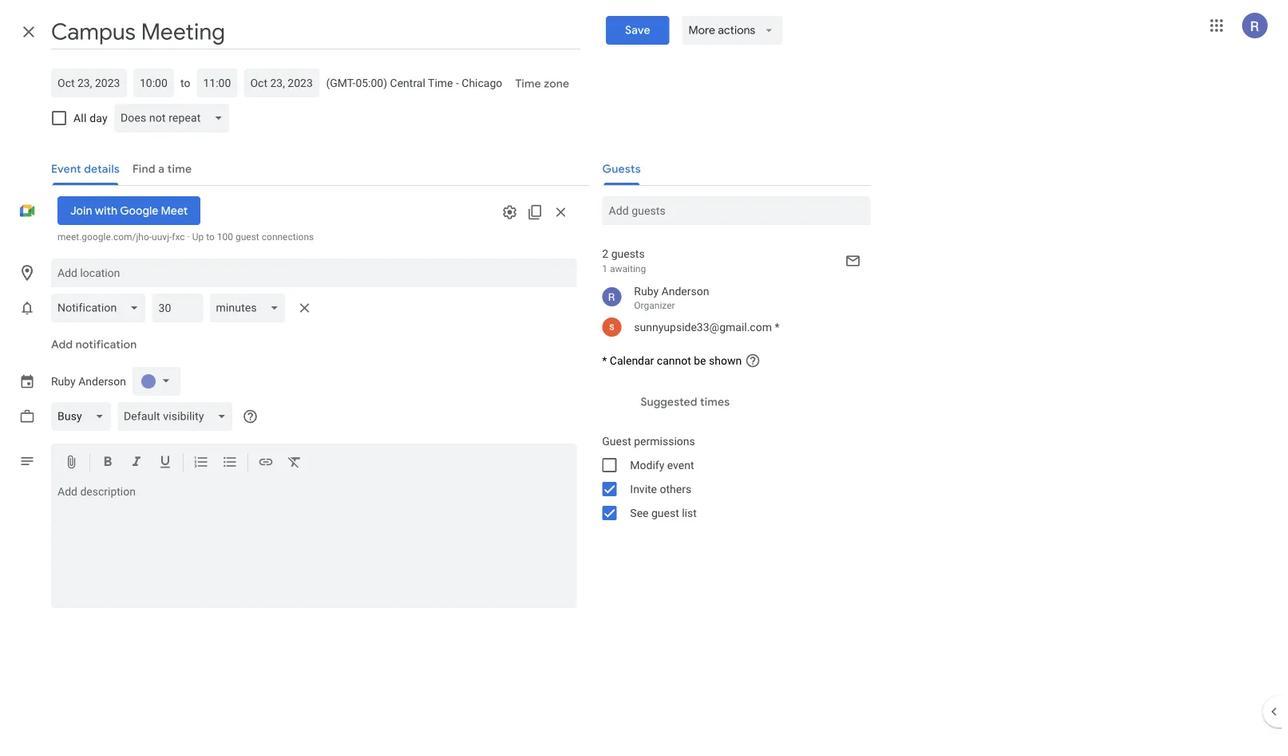 Task type: vqa. For each thing, say whether or not it's contained in the screenshot.
30 element at the left of page
no



Task type: describe. For each thing, give the bounding box(es) containing it.
save button
[[606, 16, 669, 45]]

100
[[217, 231, 233, 243]]

join with google meet link
[[57, 196, 201, 225]]

uuvj-
[[152, 231, 172, 243]]

cannot
[[657, 354, 691, 367]]

zone
[[544, 77, 569, 91]]

organizer
[[634, 300, 675, 311]]

modify event
[[630, 459, 694, 472]]

more actions arrow_drop_down
[[688, 23, 776, 38]]

0 horizontal spatial time
[[428, 76, 453, 89]]

sunnyupside33@gmail.com tree item
[[589, 315, 870, 340]]

time inside button
[[515, 77, 541, 91]]

sunnyupside33@gmail.com
[[634, 321, 772, 334]]

list
[[682, 507, 697, 520]]

1 horizontal spatial to
[[206, 231, 215, 243]]

join
[[70, 204, 92, 218]]

anderson for ruby anderson organizer
[[661, 285, 709, 298]]

meet.google.com/jho-uuvj-fxc · up to 100 guest connections
[[57, 231, 314, 243]]

sunnyupside33@gmail.com *
[[634, 321, 779, 334]]

0 horizontal spatial guest
[[235, 231, 259, 243]]

others
[[660, 483, 691, 496]]

bulleted list image
[[222, 454, 238, 473]]

Guests text field
[[609, 196, 864, 225]]

remove formatting image
[[287, 454, 303, 473]]

ruby for ruby anderson organizer
[[634, 285, 659, 298]]

insert link image
[[258, 454, 274, 473]]

* calendar cannot be shown
[[602, 354, 742, 367]]

add
[[51, 338, 73, 352]]

End time text field
[[203, 73, 231, 93]]

fxc
[[172, 231, 185, 243]]

italic image
[[129, 454, 144, 473]]

ruby for ruby anderson
[[51, 375, 76, 388]]

Description text field
[[51, 485, 577, 605]]

calendar
[[610, 354, 654, 367]]

invite others
[[630, 483, 691, 496]]

0 horizontal spatial *
[[602, 354, 607, 367]]

actions
[[718, 23, 755, 38]]

guests invited to this event. tree
[[589, 281, 870, 340]]

suggested times
[[640, 395, 730, 410]]

30 minutes before element
[[51, 291, 317, 326]]



Task type: locate. For each thing, give the bounding box(es) containing it.
(gmt-05:00) central time - chicago
[[326, 76, 502, 89]]

guest right 100
[[235, 231, 259, 243]]

to
[[180, 76, 190, 89], [206, 231, 215, 243]]

* inside sunnyupside33@gmail.com tree item
[[775, 321, 779, 334]]

numbered list image
[[193, 454, 209, 473]]

anderson up organizer
[[661, 285, 709, 298]]

1 vertical spatial ruby
[[51, 375, 76, 388]]

guest
[[602, 435, 631, 448]]

ruby anderson organizer
[[634, 285, 709, 311]]

1 vertical spatial anderson
[[78, 375, 126, 388]]

0 horizontal spatial to
[[180, 76, 190, 89]]

group
[[589, 429, 870, 525]]

guest permissions
[[602, 435, 695, 448]]

anderson inside ruby anderson organizer
[[661, 285, 709, 298]]

meet
[[161, 204, 188, 218]]

·
[[187, 231, 190, 243]]

time left the -
[[428, 76, 453, 89]]

see guest list
[[630, 507, 697, 520]]

* left calendar
[[602, 354, 607, 367]]

guest left list
[[651, 507, 679, 520]]

Start time text field
[[140, 73, 168, 93]]

central
[[390, 76, 425, 89]]

awaiting
[[610, 263, 646, 275]]

1 horizontal spatial guest
[[651, 507, 679, 520]]

see
[[630, 507, 649, 520]]

add notification button
[[45, 326, 143, 364]]

time left zone
[[515, 77, 541, 91]]

modify
[[630, 459, 664, 472]]

be
[[694, 354, 706, 367]]

*
[[775, 321, 779, 334], [602, 354, 607, 367]]

ruby up organizer
[[634, 285, 659, 298]]

anderson for ruby anderson
[[78, 375, 126, 388]]

with
[[95, 204, 117, 218]]

group containing guest permissions
[[589, 429, 870, 525]]

underline image
[[157, 454, 173, 473]]

0 vertical spatial to
[[180, 76, 190, 89]]

anderson down notification
[[78, 375, 126, 388]]

End date text field
[[250, 73, 313, 93]]

Start date text field
[[57, 73, 121, 93]]

arrow_drop_down
[[762, 23, 776, 38]]

(gmt-
[[326, 76, 356, 89]]

guest
[[235, 231, 259, 243], [651, 507, 679, 520]]

chicago
[[462, 76, 502, 89]]

0 horizontal spatial ruby
[[51, 375, 76, 388]]

0 horizontal spatial anderson
[[78, 375, 126, 388]]

event
[[667, 459, 694, 472]]

anderson
[[661, 285, 709, 298], [78, 375, 126, 388]]

time
[[428, 76, 453, 89], [515, 77, 541, 91]]

formatting options toolbar
[[51, 444, 577, 483]]

suggested
[[640, 395, 697, 410]]

1 vertical spatial to
[[206, 231, 215, 243]]

permissions
[[634, 435, 695, 448]]

1 vertical spatial guest
[[651, 507, 679, 520]]

day
[[90, 111, 108, 125]]

up
[[192, 231, 204, 243]]

connections
[[262, 231, 314, 243]]

1 horizontal spatial ruby
[[634, 285, 659, 298]]

2
[[602, 247, 608, 260]]

to right start time text box
[[180, 76, 190, 89]]

1 vertical spatial *
[[602, 354, 607, 367]]

ruby down the add
[[51, 375, 76, 388]]

suggested times button
[[634, 388, 736, 417]]

-
[[456, 76, 459, 89]]

0 vertical spatial guest
[[235, 231, 259, 243]]

Location text field
[[57, 259, 570, 287]]

ruby inside ruby anderson organizer
[[634, 285, 659, 298]]

guests
[[611, 247, 645, 260]]

bold image
[[100, 454, 116, 473]]

time zone button
[[509, 69, 576, 98]]

save
[[625, 23, 650, 38]]

1 horizontal spatial time
[[515, 77, 541, 91]]

0 vertical spatial ruby
[[634, 285, 659, 298]]

all
[[73, 111, 87, 125]]

to right up
[[206, 231, 215, 243]]

invite
[[630, 483, 657, 496]]

Minutes in advance for notification number field
[[158, 294, 197, 323]]

1 horizontal spatial anderson
[[661, 285, 709, 298]]

meet.google.com/jho-
[[57, 231, 152, 243]]

05:00)
[[356, 76, 387, 89]]

all day
[[73, 111, 108, 125]]

ruby
[[634, 285, 659, 298], [51, 375, 76, 388]]

2 guests 1 awaiting
[[602, 247, 646, 275]]

None field
[[114, 104, 236, 133], [51, 294, 152, 323], [209, 294, 292, 323], [51, 402, 117, 431], [117, 402, 239, 431], [114, 104, 236, 133], [51, 294, 152, 323], [209, 294, 292, 323], [51, 402, 117, 431], [117, 402, 239, 431]]

times
[[700, 395, 730, 410]]

0 vertical spatial anderson
[[661, 285, 709, 298]]

1 horizontal spatial *
[[775, 321, 779, 334]]

time zone
[[515, 77, 569, 91]]

* down ruby anderson, organizer tree item at top
[[775, 321, 779, 334]]

ruby anderson
[[51, 375, 126, 388]]

google
[[120, 204, 158, 218]]

1
[[602, 263, 608, 275]]

add notification
[[51, 338, 137, 352]]

shown
[[709, 354, 742, 367]]

ruby anderson, organizer tree item
[[589, 281, 870, 315]]

more
[[688, 23, 715, 38]]

Title text field
[[51, 14, 580, 49]]

notification
[[75, 338, 137, 352]]

0 vertical spatial *
[[775, 321, 779, 334]]

join with google meet
[[70, 204, 188, 218]]



